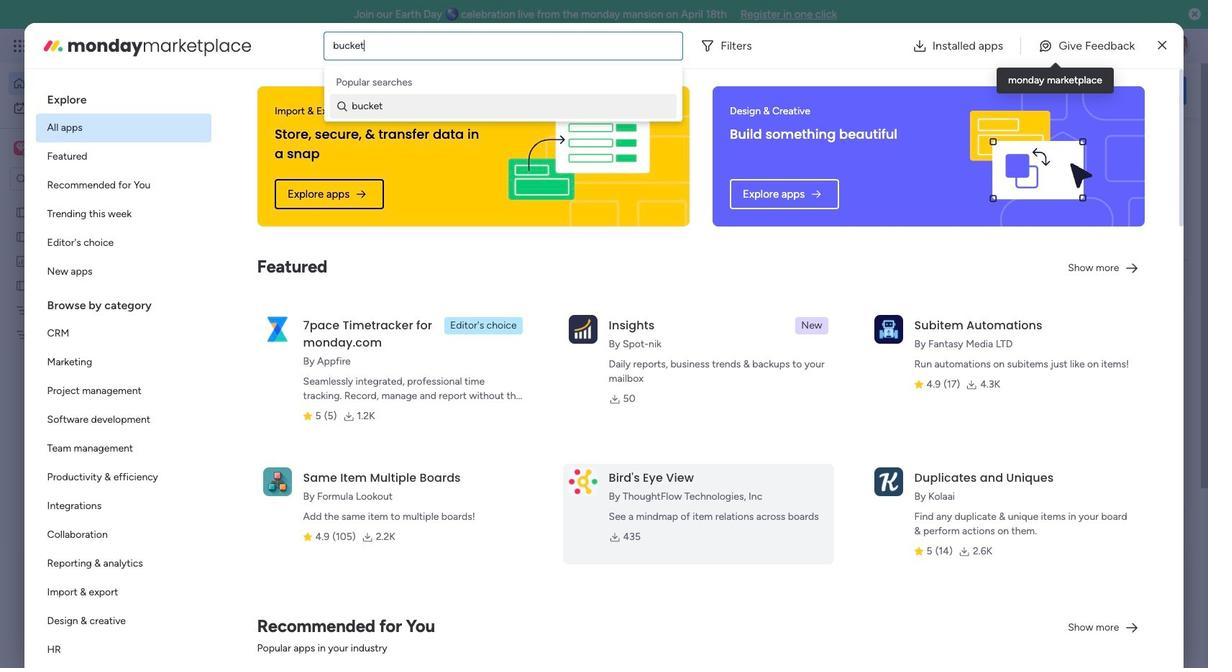 Task type: describe. For each thing, give the bounding box(es) containing it.
2 heading from the top
[[36, 286, 211, 319]]

2 circle o image from the top
[[992, 219, 1002, 230]]

quick search results list box
[[222, 163, 936, 530]]

search everything image
[[1083, 39, 1097, 53]]

Dropdown input text field
[[333, 40, 365, 52]]

check circle image
[[992, 182, 1002, 193]]

check circle image
[[992, 164, 1002, 175]]

0 vertical spatial dapulse x slim image
[[1158, 37, 1167, 54]]

v2 bolt switch image
[[1095, 82, 1103, 98]]

1 circle o image from the top
[[992, 201, 1002, 211]]

2 vertical spatial public board image
[[240, 467, 256, 483]]

0 vertical spatial public board image
[[15, 229, 29, 243]]

1 vertical spatial dapulse x slim image
[[1165, 133, 1182, 150]]

templates image image
[[984, 318, 1174, 417]]

notifications image
[[953, 39, 967, 53]]

1 horizontal spatial monday marketplace image
[[1048, 39, 1062, 53]]

component image
[[475, 314, 488, 327]]

workspace selection element
[[14, 140, 120, 158]]

1 heading from the top
[[36, 81, 211, 114]]



Task type: vqa. For each thing, say whether or not it's contained in the screenshot.
topmost lottie animation 'element'
no



Task type: locate. For each thing, give the bounding box(es) containing it.
0 horizontal spatial monday marketplace image
[[41, 34, 64, 57]]

2 workspace image from the left
[[16, 140, 26, 156]]

v2 user feedback image
[[983, 82, 993, 98]]

1 workspace image from the left
[[14, 140, 28, 156]]

0 vertical spatial circle o image
[[992, 201, 1002, 211]]

public board image
[[15, 229, 29, 243], [15, 278, 29, 292], [240, 467, 256, 483]]

2 banner logo image from the left
[[941, 86, 1128, 227]]

option
[[9, 72, 175, 95], [9, 96, 175, 119], [36, 114, 211, 142], [36, 142, 211, 171], [36, 171, 211, 200], [0, 199, 183, 202], [36, 200, 211, 229], [36, 229, 211, 257], [36, 257, 211, 286], [36, 319, 211, 348], [36, 348, 211, 377], [36, 377, 211, 406], [36, 406, 211, 434], [36, 434, 211, 463], [36, 463, 211, 492], [36, 492, 211, 521], [36, 521, 211, 549], [36, 549, 211, 578], [36, 578, 211, 607], [36, 607, 211, 636], [36, 636, 211, 665]]

see plans image
[[239, 38, 251, 54]]

0 vertical spatial heading
[[36, 81, 211, 114]]

select product image
[[13, 39, 27, 53]]

heading
[[36, 81, 211, 114], [36, 286, 211, 319]]

public board image
[[15, 205, 29, 219]]

help center element
[[971, 622, 1187, 668]]

Search in workspace field
[[30, 171, 120, 187]]

terry turtle image
[[256, 620, 285, 649]]

terry turtle image
[[1168, 35, 1191, 58]]

banner logo image
[[485, 86, 672, 227], [941, 86, 1128, 227]]

help image
[[1115, 39, 1129, 53]]

monday marketplace image right select product image
[[41, 34, 64, 57]]

0 horizontal spatial banner logo image
[[485, 86, 672, 227]]

getting started element
[[971, 553, 1187, 610]]

1 horizontal spatial banner logo image
[[941, 86, 1128, 227]]

dapulse x slim image
[[1158, 37, 1167, 54], [1165, 133, 1182, 150]]

1 vertical spatial heading
[[36, 286, 211, 319]]

invite members image
[[1016, 39, 1031, 53]]

monday marketplace image
[[41, 34, 64, 57], [1048, 39, 1062, 53]]

list box
[[36, 81, 211, 668], [0, 197, 183, 540]]

circle o image
[[992, 201, 1002, 211], [992, 219, 1002, 230]]

1 vertical spatial public board image
[[15, 278, 29, 292]]

add to favorites image
[[426, 468, 441, 482]]

public dashboard image
[[15, 254, 29, 268]]

workspace image
[[14, 140, 28, 156], [16, 140, 26, 156]]

update feed image
[[985, 39, 999, 53]]

1 vertical spatial circle o image
[[992, 219, 1002, 230]]

2 image
[[995, 29, 1008, 46]]

1 banner logo image from the left
[[485, 86, 672, 227]]

app logo image
[[263, 315, 292, 344], [569, 315, 597, 344], [874, 315, 903, 344], [263, 467, 292, 496], [569, 467, 597, 496], [874, 467, 903, 496]]

monday marketplace image right invite members icon
[[1048, 39, 1062, 53]]



